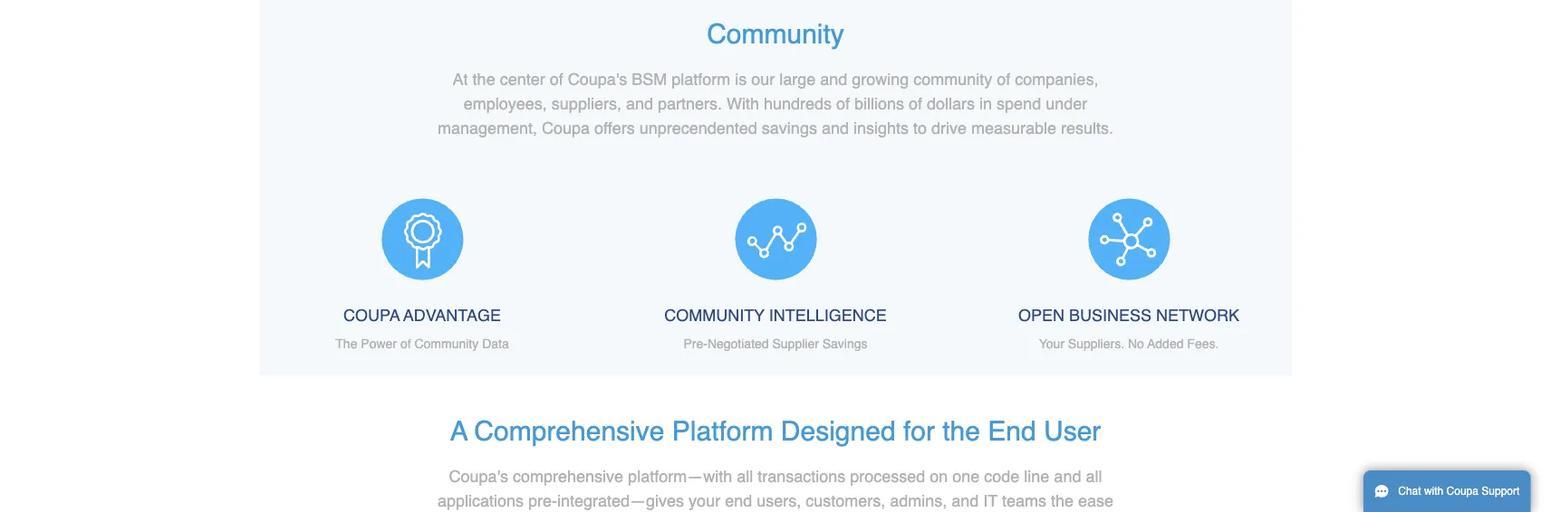 Task type: describe. For each thing, give the bounding box(es) containing it.
pre-
[[684, 337, 707, 351]]

community
[[913, 70, 992, 89]]

transactions
[[758, 468, 845, 486]]

and down "hundreds"
[[822, 119, 849, 138]]

chat with coupa support button
[[1363, 471, 1530, 513]]

large
[[779, 70, 816, 89]]

your
[[1039, 337, 1064, 351]]

power
[[361, 337, 397, 351]]

measurable
[[971, 119, 1056, 138]]

center
[[500, 70, 545, 89]]

pre-
[[528, 492, 557, 511]]

and down one
[[951, 492, 979, 511]]

the inside the at the center of coupa's bsm platform is our large and growing community of companies, employees, suppliers, and partners. with hundreds of billions of dollars in spend under management, coupa offers unprecendented savings and insights to drive measurable results.
[[473, 70, 495, 89]]

coupa inside the at the center of coupa's bsm platform is our large and growing community of companies, employees, suppliers, and partners. with hundreds of billions of dollars in spend under management, coupa offers unprecendented savings and insights to drive measurable results.
[[542, 119, 590, 138]]

community intelligence
[[664, 307, 887, 325]]

savings
[[822, 337, 868, 351]]

pre-negotiated supplier savings
[[684, 337, 868, 351]]

on
[[930, 468, 948, 486]]

comprehensive
[[474, 416, 664, 447]]

the inside coupa's comprehensive platform—with all transactions processed on one code line and all applications pre-integrated—gives your end users, customers, admins, and it teams the eas
[[1051, 492, 1074, 511]]

chat
[[1398, 486, 1421, 498]]

the power of community data
[[335, 337, 509, 351]]

of up "spend" at the right top of page
[[997, 70, 1010, 89]]

customers,
[[806, 492, 885, 511]]

coupa
[[343, 307, 400, 325]]

at the center of coupa's bsm platform is our large and growing community of companies, employees, suppliers, and partners. with hundreds of billions of dollars in spend under management, coupa offers unprecendented savings and insights to drive measurable results.
[[438, 70, 1114, 138]]

at
[[453, 70, 468, 89]]

and right line
[[1054, 468, 1081, 486]]

results.
[[1061, 119, 1114, 138]]

employees,
[[464, 95, 547, 113]]

and down bsm
[[626, 95, 653, 113]]

with
[[727, 95, 759, 113]]

line
[[1024, 468, 1049, 486]]

data
[[482, 337, 509, 351]]

unprecendented
[[639, 119, 757, 138]]

open
[[1018, 307, 1065, 325]]

designed
[[781, 416, 896, 447]]

admins,
[[890, 492, 947, 511]]

to
[[913, 119, 927, 138]]

with
[[1424, 486, 1443, 498]]

of left billions
[[836, 95, 850, 113]]

suppliers,
[[552, 95, 621, 113]]

no
[[1128, 337, 1144, 351]]

for
[[903, 416, 935, 447]]

end
[[725, 492, 752, 511]]

bsm
[[632, 70, 667, 89]]

one
[[952, 468, 980, 486]]

negotiated
[[707, 337, 769, 351]]

it
[[983, 492, 998, 511]]

of right power
[[400, 337, 411, 351]]

open business network
[[1018, 307, 1239, 325]]



Task type: vqa. For each thing, say whether or not it's contained in the screenshot.
it
yes



Task type: locate. For each thing, give the bounding box(es) containing it.
coupa's up applications
[[449, 468, 508, 486]]

and
[[820, 70, 847, 89], [626, 95, 653, 113], [822, 119, 849, 138], [1054, 468, 1081, 486], [951, 492, 979, 511]]

coupa down suppliers,
[[542, 119, 590, 138]]

0 horizontal spatial community
[[414, 337, 479, 351]]

in
[[979, 95, 992, 113]]

1 horizontal spatial coupa
[[1446, 486, 1479, 498]]

teams
[[1002, 492, 1046, 511]]

0 horizontal spatial all
[[737, 468, 753, 486]]

user
[[1044, 416, 1101, 447]]

0 vertical spatial the
[[473, 70, 495, 89]]

community down advantage
[[414, 337, 479, 351]]

the right for on the bottom right of page
[[942, 416, 980, 447]]

billions
[[854, 95, 904, 113]]

fees.
[[1187, 337, 1219, 351]]

support
[[1482, 486, 1520, 498]]

comprehensive
[[513, 468, 623, 486]]

of right center
[[550, 70, 563, 89]]

integrated—gives
[[557, 492, 684, 511]]

your suppliers. no added fees.
[[1039, 337, 1219, 351]]

0 vertical spatial coupa's
[[568, 70, 627, 89]]

savings
[[762, 119, 817, 138]]

1 vertical spatial the
[[942, 416, 980, 447]]

1 all from the left
[[737, 468, 753, 486]]

2 horizontal spatial the
[[1051, 492, 1074, 511]]

code
[[984, 468, 1020, 486]]

suppliers.
[[1068, 337, 1124, 351]]

partners.
[[658, 95, 722, 113]]

hundreds
[[764, 95, 832, 113]]

1 horizontal spatial all
[[1086, 468, 1102, 486]]

companies,
[[1015, 70, 1098, 89]]

drive
[[931, 119, 967, 138]]

coupa's comprehensive platform—with all transactions processed on one code line and all applications pre-integrated—gives your end users, customers, admins, and it teams the eas
[[438, 468, 1113, 513]]

community up our
[[707, 19, 844, 50]]

spend
[[997, 95, 1041, 113]]

of
[[550, 70, 563, 89], [997, 70, 1010, 89], [836, 95, 850, 113], [909, 95, 922, 113], [400, 337, 411, 351]]

platform
[[671, 70, 730, 89]]

1 vertical spatial coupa
[[1446, 486, 1479, 498]]

coupa's inside coupa's comprehensive platform—with all transactions processed on one code line and all applications pre-integrated—gives your end users, customers, admins, and it teams the eas
[[449, 468, 508, 486]]

community
[[707, 19, 844, 50], [414, 337, 479, 351]]

coupa's up suppliers,
[[568, 70, 627, 89]]

all
[[737, 468, 753, 486], [1086, 468, 1102, 486]]

coupa advantage
[[343, 307, 501, 325]]

1 horizontal spatial the
[[942, 416, 980, 447]]

network
[[1156, 307, 1239, 325]]

chat with coupa support
[[1398, 486, 1520, 498]]

community
[[664, 307, 765, 325]]

platform
[[672, 416, 773, 447]]

coupa
[[542, 119, 590, 138], [1446, 486, 1479, 498]]

supplier
[[772, 337, 819, 351]]

is
[[735, 70, 747, 89]]

of up the to
[[909, 95, 922, 113]]

a comprehensive platform designed for the end user
[[450, 416, 1101, 447]]

users,
[[757, 492, 801, 511]]

intelligence
[[769, 307, 887, 325]]

our
[[751, 70, 775, 89]]

coupa right "with"
[[1446, 486, 1479, 498]]

1 vertical spatial community
[[414, 337, 479, 351]]

and right large
[[820, 70, 847, 89]]

advantage
[[403, 307, 501, 325]]

all up the end
[[737, 468, 753, 486]]

growing
[[852, 70, 909, 89]]

end
[[988, 416, 1036, 447]]

the
[[473, 70, 495, 89], [942, 416, 980, 447], [1051, 492, 1074, 511]]

the right at
[[473, 70, 495, 89]]

applications
[[438, 492, 524, 511]]

2 all from the left
[[1086, 468, 1102, 486]]

0 horizontal spatial the
[[473, 70, 495, 89]]

coupa's
[[568, 70, 627, 89], [449, 468, 508, 486]]

your
[[689, 492, 720, 511]]

coupa's inside the at the center of coupa's bsm platform is our large and growing community of companies, employees, suppliers, and partners. with hundreds of billions of dollars in spend under management, coupa offers unprecendented savings and insights to drive measurable results.
[[568, 70, 627, 89]]

a
[[450, 416, 467, 447]]

dollars
[[927, 95, 975, 113]]

management,
[[438, 119, 537, 138]]

0 horizontal spatial coupa
[[542, 119, 590, 138]]

the right teams
[[1051, 492, 1074, 511]]

processed
[[850, 468, 925, 486]]

0 horizontal spatial coupa's
[[449, 468, 508, 486]]

0 vertical spatial community
[[707, 19, 844, 50]]

added
[[1147, 337, 1184, 351]]

0 vertical spatial coupa
[[542, 119, 590, 138]]

all down user on the right of the page
[[1086, 468, 1102, 486]]

1 horizontal spatial community
[[707, 19, 844, 50]]

business
[[1069, 307, 1152, 325]]

under
[[1046, 95, 1087, 113]]

2 vertical spatial the
[[1051, 492, 1074, 511]]

platform—with
[[628, 468, 732, 486]]

1 horizontal spatial coupa's
[[568, 70, 627, 89]]

1 vertical spatial coupa's
[[449, 468, 508, 486]]

offers
[[594, 119, 635, 138]]

the
[[335, 337, 357, 351]]

coupa inside chat with coupa support button
[[1446, 486, 1479, 498]]

insights
[[853, 119, 909, 138]]



